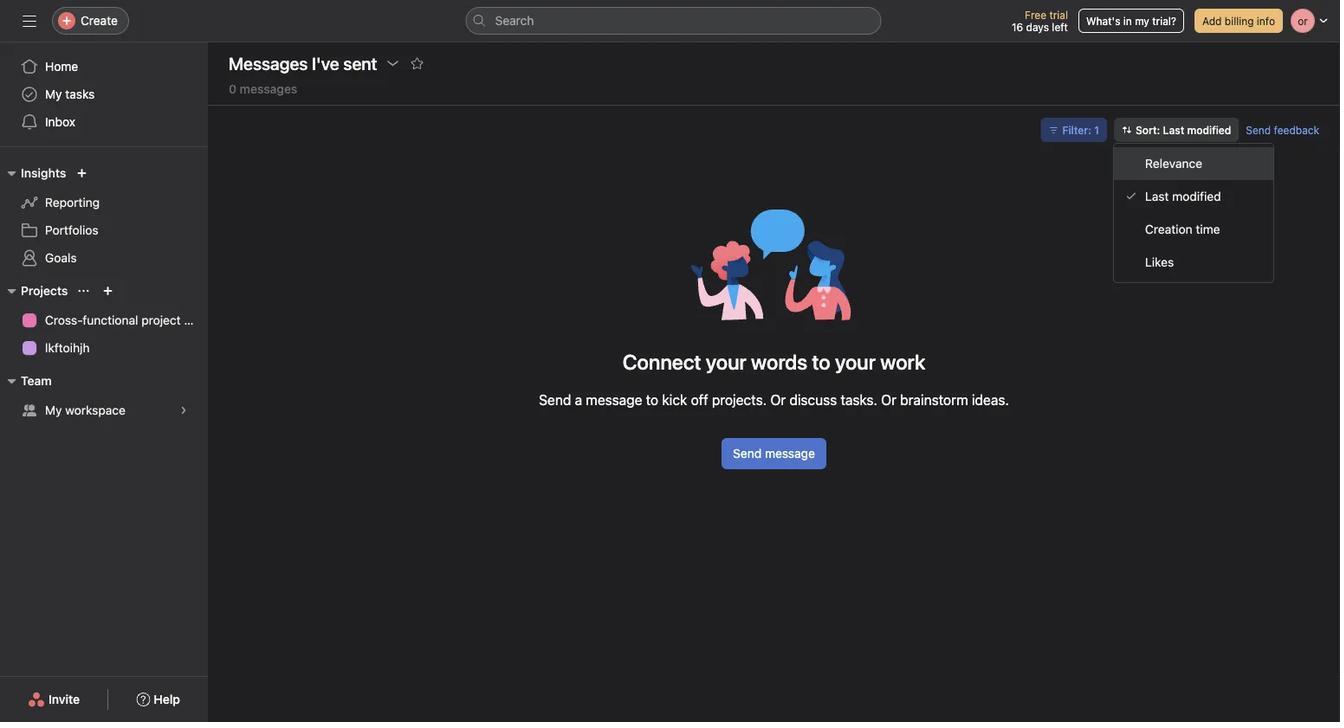 Task type: locate. For each thing, give the bounding box(es) containing it.
portfolios link
[[10, 217, 198, 244]]

send a message to kick off projects. or discuss tasks. or brainstorm ideas.
[[539, 392, 1009, 409]]

home
[[45, 59, 78, 74]]

goals
[[45, 251, 77, 265]]

0 vertical spatial modified
[[1188, 124, 1232, 136]]

last
[[1163, 124, 1185, 136], [1145, 189, 1169, 204]]

off
[[691, 392, 708, 409]]

my workspace
[[45, 403, 126, 418]]

my down team
[[45, 403, 62, 418]]

to up discuss
[[812, 350, 831, 374]]

0 vertical spatial send
[[1246, 124, 1271, 136]]

inbox
[[45, 115, 75, 129]]

modified up relevance radio item
[[1188, 124, 1232, 136]]

16
[[1012, 21, 1024, 33]]

0 horizontal spatial send
[[539, 392, 571, 409]]

send message button
[[722, 438, 827, 470]]

your work
[[835, 350, 926, 374]]

0 messages
[[229, 82, 298, 96]]

1 horizontal spatial send
[[733, 447, 762, 461]]

send left a
[[539, 392, 571, 409]]

0 horizontal spatial or
[[771, 392, 786, 409]]

feedback
[[1274, 124, 1320, 136]]

search
[[495, 13, 534, 28]]

modified
[[1188, 124, 1232, 136], [1173, 189, 1221, 204]]

my for my tasks
[[45, 87, 62, 101]]

message
[[586, 392, 642, 409], [765, 447, 815, 461]]

lkftoihjh link
[[10, 334, 198, 362]]

1 my from the top
[[45, 87, 62, 101]]

projects button
[[0, 281, 68, 302]]

my left tasks
[[45, 87, 62, 101]]

a
[[575, 392, 582, 409]]

2 my from the top
[[45, 403, 62, 418]]

my inside "teams" element
[[45, 403, 62, 418]]

0 horizontal spatial to
[[646, 392, 659, 409]]

message down send a message to kick off projects. or discuss tasks. or brainstorm ideas.
[[765, 447, 815, 461]]

last up creation
[[1145, 189, 1169, 204]]

my inside "link"
[[45, 87, 62, 101]]

help
[[154, 693, 180, 707]]

my
[[45, 87, 62, 101], [45, 403, 62, 418]]

tasks.
[[841, 392, 878, 409]]

creation
[[1145, 222, 1193, 237]]

trial
[[1050, 9, 1068, 21]]

1 vertical spatial send
[[539, 392, 571, 409]]

1 vertical spatial last
[[1145, 189, 1169, 204]]

words
[[751, 350, 808, 374]]

2 vertical spatial send
[[733, 447, 762, 461]]

cross-functional project plan link
[[10, 307, 208, 334]]

send down "projects."
[[733, 447, 762, 461]]

send left feedback
[[1246, 124, 1271, 136]]

what's
[[1087, 15, 1121, 27]]

1 horizontal spatial or
[[881, 392, 897, 409]]

what's in my trial? button
[[1079, 9, 1184, 33]]

invite button
[[17, 685, 91, 716]]

projects
[[21, 284, 68, 298]]

functional
[[83, 313, 138, 328]]

or right tasks.
[[881, 392, 897, 409]]

my workspace link
[[10, 397, 198, 425]]

reporting link
[[10, 189, 198, 217]]

tasks
[[65, 87, 95, 101]]

send
[[1246, 124, 1271, 136], [539, 392, 571, 409], [733, 447, 762, 461]]

0 vertical spatial to
[[812, 350, 831, 374]]

message right a
[[586, 392, 642, 409]]

my for my workspace
[[45, 403, 62, 418]]

relevance
[[1145, 156, 1203, 171]]

insights element
[[0, 158, 208, 276]]

insights button
[[0, 163, 66, 184]]

1 horizontal spatial message
[[765, 447, 815, 461]]

1 horizontal spatial to
[[812, 350, 831, 374]]

or left discuss
[[771, 392, 786, 409]]

filter: 1
[[1063, 124, 1100, 136]]

1 vertical spatial to
[[646, 392, 659, 409]]

to left 'kick'
[[646, 392, 659, 409]]

to for kick
[[646, 392, 659, 409]]

1 vertical spatial message
[[765, 447, 815, 461]]

free trial 16 days left
[[1012, 9, 1068, 33]]

send inside button
[[733, 447, 762, 461]]

modified down relevance radio item
[[1173, 189, 1221, 204]]

0 vertical spatial last
[[1163, 124, 1185, 136]]

hide sidebar image
[[23, 14, 36, 28]]

message inside button
[[765, 447, 815, 461]]

to for your work
[[812, 350, 831, 374]]

or
[[771, 392, 786, 409], [881, 392, 897, 409]]

last modified
[[1145, 189, 1221, 204]]

discuss
[[790, 392, 837, 409]]

last right the sort:
[[1163, 124, 1185, 136]]

actions image
[[386, 56, 400, 70]]

messages i've sent
[[229, 53, 377, 73]]

kick
[[662, 392, 687, 409]]

creation time
[[1145, 222, 1221, 237]]

0 messages button
[[229, 82, 298, 105]]

1 vertical spatial my
[[45, 403, 62, 418]]

my tasks link
[[10, 81, 198, 108]]

cross-
[[45, 313, 83, 328]]

0 horizontal spatial message
[[586, 392, 642, 409]]

add billing info
[[1203, 15, 1275, 27]]

send feedback link
[[1246, 122, 1320, 138]]

0 vertical spatial my
[[45, 87, 62, 101]]

trial?
[[1153, 15, 1177, 27]]

show options, current sort, top image
[[78, 286, 89, 296]]

team button
[[0, 371, 52, 392]]

2 horizontal spatial send
[[1246, 124, 1271, 136]]

to
[[812, 350, 831, 374], [646, 392, 659, 409]]



Task type: describe. For each thing, give the bounding box(es) containing it.
invite
[[49, 693, 80, 707]]

workspace
[[65, 403, 126, 418]]

left
[[1052, 21, 1068, 33]]

home link
[[10, 53, 198, 81]]

send for send feedback
[[1246, 124, 1271, 136]]

send for send message
[[733, 447, 762, 461]]

see details, my workspace image
[[178, 406, 189, 416]]

add to starred image
[[410, 56, 424, 70]]

1 or from the left
[[771, 392, 786, 409]]

sort:
[[1136, 124, 1160, 136]]

project
[[141, 313, 181, 328]]

ideas.
[[972, 392, 1009, 409]]

brainstorm
[[900, 392, 968, 409]]

search list box
[[466, 7, 882, 35]]

my
[[1135, 15, 1150, 27]]

relevance radio item
[[1114, 147, 1274, 180]]

connect
[[623, 350, 701, 374]]

new image
[[77, 168, 87, 178]]

create
[[81, 13, 118, 28]]

global element
[[0, 42, 208, 146]]

lkftoihjh
[[45, 341, 90, 355]]

1 vertical spatial modified
[[1173, 189, 1221, 204]]

time
[[1196, 222, 1221, 237]]

portfolios
[[45, 223, 98, 237]]

search button
[[466, 7, 882, 35]]

help button
[[125, 685, 191, 716]]

filter:
[[1063, 124, 1092, 136]]

reporting
[[45, 195, 100, 210]]

insights
[[21, 166, 66, 180]]

new project or portfolio image
[[103, 286, 113, 296]]

1
[[1095, 124, 1100, 136]]

last inside popup button
[[1163, 124, 1185, 136]]

send feedback
[[1246, 124, 1320, 136]]

2 or from the left
[[881, 392, 897, 409]]

create button
[[52, 7, 129, 35]]

projects element
[[0, 276, 208, 366]]

goals link
[[10, 244, 198, 272]]

sort: last modified
[[1136, 124, 1232, 136]]

billing
[[1225, 15, 1254, 27]]

send for send a message to kick off projects. or discuss tasks. or brainstorm ideas.
[[539, 392, 571, 409]]

teams element
[[0, 366, 208, 428]]

send message
[[733, 447, 815, 461]]

modified inside popup button
[[1188, 124, 1232, 136]]

connect your words to your work
[[623, 350, 926, 374]]

messages
[[229, 53, 308, 73]]

sort: last modified button
[[1114, 118, 1239, 142]]

what's in my trial?
[[1087, 15, 1177, 27]]

team
[[21, 374, 52, 388]]

messages
[[240, 82, 298, 96]]

cross-functional project plan
[[45, 313, 208, 328]]

filter: 1 button
[[1041, 118, 1107, 142]]

add
[[1203, 15, 1222, 27]]

plan
[[184, 313, 208, 328]]

inbox link
[[10, 108, 198, 136]]

days
[[1026, 21, 1049, 33]]

your
[[706, 350, 747, 374]]

projects.
[[712, 392, 767, 409]]

likes
[[1145, 255, 1174, 269]]

0 vertical spatial message
[[586, 392, 642, 409]]

free
[[1025, 9, 1047, 21]]

info
[[1257, 15, 1275, 27]]

i've sent
[[312, 53, 377, 73]]

0
[[229, 82, 237, 96]]

in
[[1124, 15, 1132, 27]]

add billing info button
[[1195, 9, 1283, 33]]

my tasks
[[45, 87, 95, 101]]



Task type: vqa. For each thing, say whether or not it's contained in the screenshot.
left 1 Filter button
no



